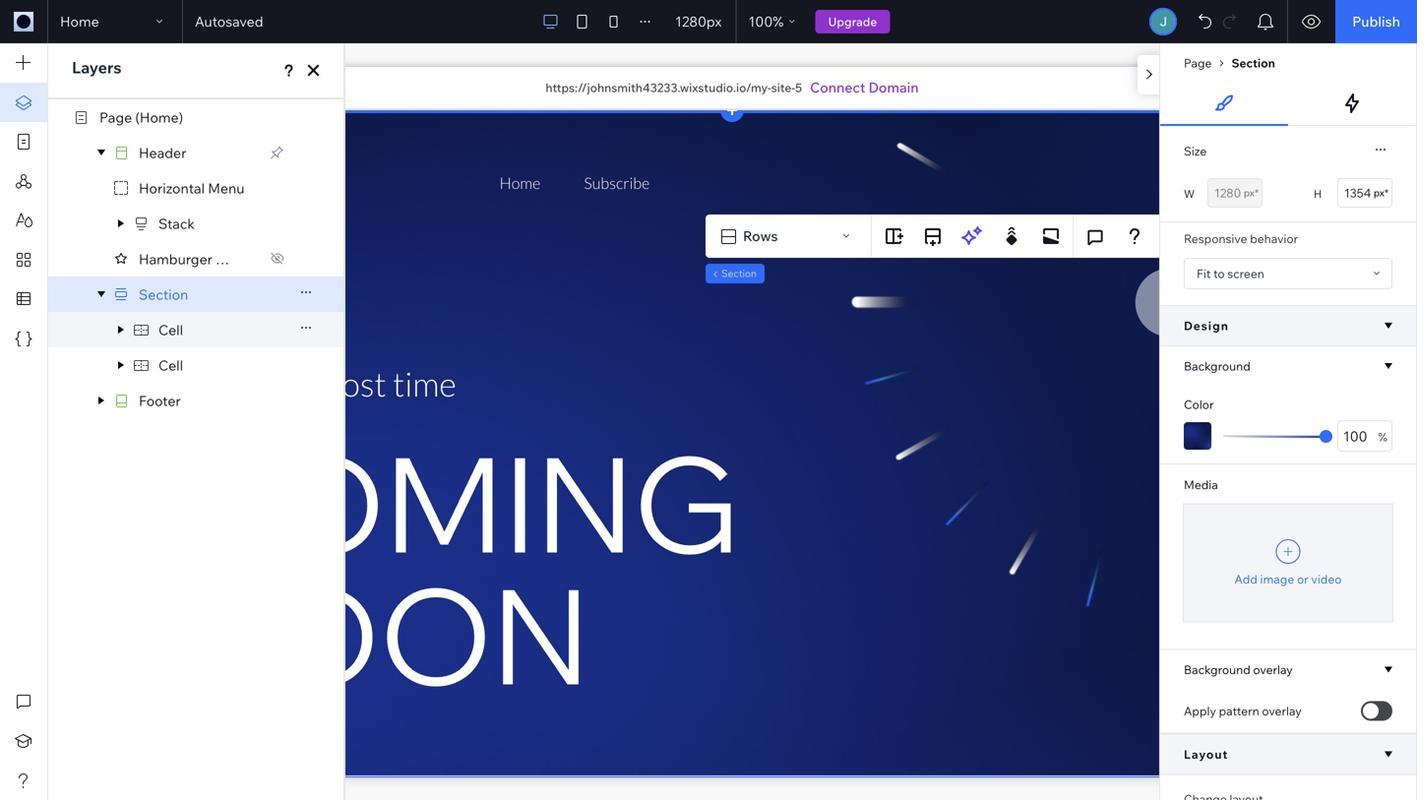 Task type: vqa. For each thing, say whether or not it's contained in the screenshot.
Apply
yes



Task type: locate. For each thing, give the bounding box(es) containing it.
1 horizontal spatial px*
[[1374, 186, 1389, 199]]

horizontal
[[139, 179, 205, 197]]

to
[[1213, 266, 1225, 281]]

w
[[1184, 187, 1195, 201]]

background for background
[[1184, 359, 1251, 373]]

1 vertical spatial cell
[[158, 356, 183, 374]]

None text field
[[1337, 178, 1393, 208]]

px
[[707, 13, 722, 30]]

background for background overlay
[[1184, 662, 1251, 677]]

autosaved
[[195, 13, 263, 30]]

apply
[[1184, 704, 1216, 718]]

layout
[[1184, 747, 1229, 762]]

0 horizontal spatial px*
[[1244, 186, 1259, 199]]

1 vertical spatial overlay
[[1262, 704, 1302, 718]]

menu right hamburger
[[216, 250, 252, 267]]

cell up footer
[[158, 356, 183, 374]]

px* up responsive behavior
[[1244, 186, 1259, 199]]

background
[[1184, 359, 1251, 373], [1184, 662, 1251, 677]]

0 vertical spatial page
[[1184, 56, 1212, 70]]

responsive
[[1184, 231, 1247, 246]]

connect
[[810, 79, 865, 96]]

background up "apply"
[[1184, 662, 1251, 677]]

0 horizontal spatial page
[[99, 108, 132, 126]]

menu right horizontal
[[208, 179, 244, 197]]

cell down hamburger
[[158, 321, 183, 338]]

https://johnsmith43233.wixstudio.io/my-site-5 connect domain
[[546, 79, 919, 96]]

site-
[[771, 80, 795, 95]]

overlay right pattern
[[1262, 704, 1302, 718]]

page left (home)
[[99, 108, 132, 126]]

0 vertical spatial background
[[1184, 359, 1251, 373]]

100 %
[[749, 13, 784, 30]]

0 vertical spatial cell
[[158, 321, 183, 338]]

switch
[[1361, 701, 1393, 721]]

px* for w
[[1244, 186, 1259, 199]]

h
[[1314, 187, 1322, 201]]

2 vertical spatial section
[[139, 286, 188, 303]]

0 horizontal spatial section
[[139, 286, 188, 303]]

None text field
[[1207, 178, 1263, 208], [1337, 420, 1393, 452], [1207, 178, 1263, 208], [1337, 420, 1393, 452]]

(home)
[[135, 108, 183, 126]]

cell
[[158, 321, 183, 338], [158, 356, 183, 374]]

1 background from the top
[[1184, 359, 1251, 373]]

apply pattern overlay
[[1184, 704, 1302, 718]]

page
[[1184, 56, 1212, 70], [99, 108, 132, 126]]

1 cell from the top
[[158, 321, 183, 338]]

0 vertical spatial overlay
[[1253, 662, 1293, 677]]

1 vertical spatial background
[[1184, 662, 1251, 677]]

px* right h
[[1374, 186, 1389, 199]]

2 horizontal spatial section
[[1232, 56, 1275, 70]]

home
[[60, 13, 99, 30]]

1 horizontal spatial section
[[721, 267, 757, 279]]

1 vertical spatial menu
[[216, 250, 252, 267]]

0 vertical spatial section
[[1232, 56, 1275, 70]]

video
[[1311, 572, 1342, 586]]

responsive behavior
[[1184, 231, 1298, 246]]

menu
[[208, 179, 244, 197], [216, 250, 252, 267]]

section
[[1232, 56, 1275, 70], [721, 267, 757, 279], [139, 286, 188, 303]]

2 px* from the left
[[1374, 186, 1389, 199]]

footer
[[139, 392, 181, 409]]

1 horizontal spatial page
[[1184, 56, 1212, 70]]

media
[[1184, 477, 1218, 492]]

page for page (home)
[[99, 108, 132, 126]]

px*
[[1244, 186, 1259, 199], [1374, 186, 1389, 199]]

0 vertical spatial menu
[[208, 179, 244, 197]]

px* for h
[[1374, 186, 1389, 199]]

hamburger menu
[[139, 250, 252, 267]]

2 background from the top
[[1184, 662, 1251, 677]]

page for page
[[1184, 56, 1212, 70]]

page up size
[[1184, 56, 1212, 70]]

https://johnsmith43233.wixstudio.io/my-
[[546, 80, 771, 95]]

screen
[[1227, 266, 1264, 281]]

overlay up apply pattern overlay
[[1253, 662, 1293, 677]]

domain
[[869, 79, 919, 96]]

overlay
[[1253, 662, 1293, 677], [1262, 704, 1302, 718]]

1 vertical spatial page
[[99, 108, 132, 126]]

1 px* from the left
[[1244, 186, 1259, 199]]

background down "design"
[[1184, 359, 1251, 373]]



Task type: describe. For each thing, give the bounding box(es) containing it.
menu for hamburger menu
[[216, 250, 252, 267]]

page (home)
[[99, 108, 183, 126]]

header
[[139, 144, 186, 161]]

menu for horizontal menu
[[208, 179, 244, 197]]

horizontal menu
[[139, 179, 244, 197]]

add
[[1235, 572, 1257, 586]]

2 cell from the top
[[158, 356, 183, 374]]

add image or video
[[1235, 572, 1342, 586]]

1 vertical spatial section
[[721, 267, 757, 279]]

layers
[[72, 58, 122, 77]]

100
[[749, 13, 773, 30]]

publish
[[1352, 13, 1400, 30]]

size
[[1184, 144, 1207, 158]]

publish button
[[1336, 0, 1417, 43]]

1280
[[675, 13, 707, 30]]

stack
[[158, 215, 195, 232]]

design
[[1184, 318, 1229, 333]]

image
[[1260, 572, 1294, 586]]

or
[[1297, 572, 1309, 586]]

rows
[[743, 227, 778, 245]]

fit to screen
[[1197, 266, 1264, 281]]

fit
[[1197, 266, 1211, 281]]

avatar image
[[1152, 10, 1175, 33]]

%
[[773, 13, 784, 30]]

hamburger
[[139, 250, 212, 267]]

background overlay
[[1184, 662, 1293, 677]]

color
[[1184, 397, 1214, 412]]

connect domain button
[[810, 78, 919, 97]]

behavior
[[1250, 231, 1298, 246]]

5
[[795, 80, 802, 95]]

1280 px
[[675, 13, 722, 30]]

pattern
[[1219, 704, 1259, 718]]



